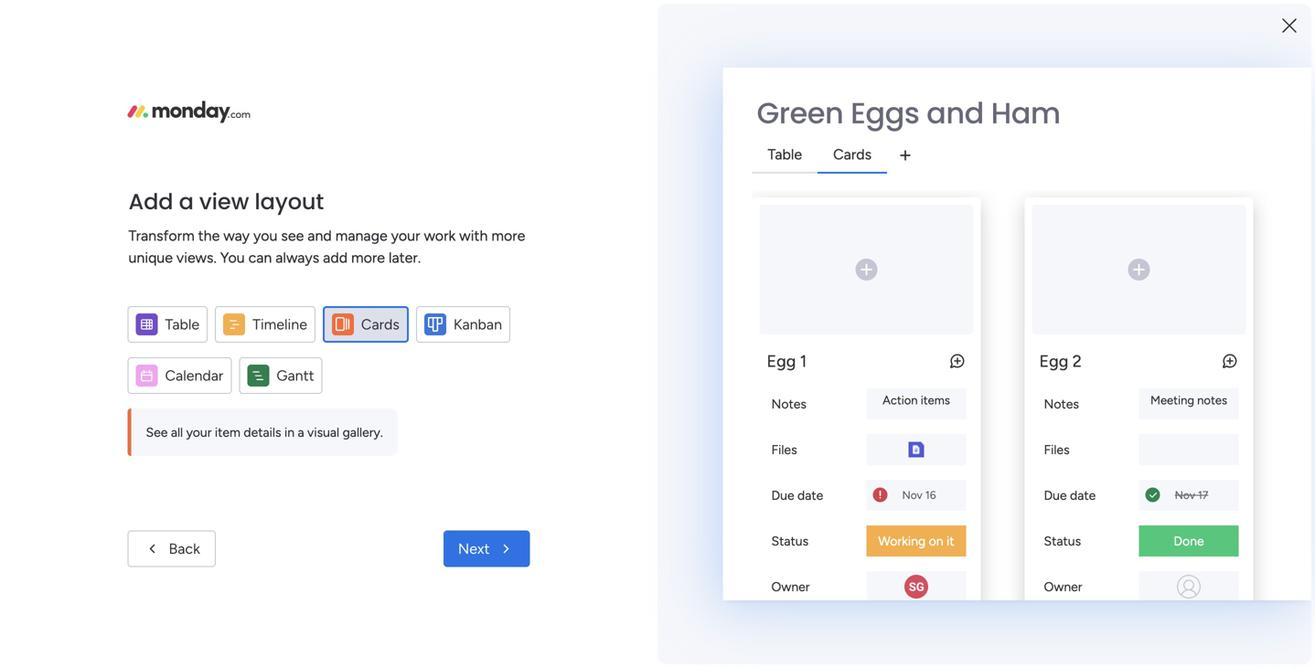 Task type: describe. For each thing, give the bounding box(es) containing it.
back button
[[128, 531, 216, 568]]

your right confirm
[[402, 10, 430, 27]]

>
[[438, 402, 446, 417]]

explore templates
[[1092, 637, 1210, 655]]

complete your profile
[[1041, 177, 1204, 196]]

manage
[[336, 227, 388, 245]]

notifications
[[1159, 253, 1239, 270]]

profile
[[1156, 177, 1204, 196]]

templates image image
[[1030, 432, 1272, 558]]

ready-
[[1025, 597, 1068, 614]]

invite members image
[[1075, 49, 1094, 68]]

in inside boost your workflow in minutes with ready-made templates
[[1163, 575, 1175, 592]]

install
[[1060, 323, 1096, 340]]

transform the way you see and manage your work with more unique views. you can always add more later.
[[129, 227, 526, 267]]

add a view layout
[[129, 187, 324, 217]]

owner for 1
[[772, 580, 810, 595]]

work inside 'link'
[[329, 402, 356, 417]]

work management > main workspace link
[[297, 222, 554, 428]]

made
[[1068, 597, 1104, 614]]

component image
[[306, 399, 322, 416]]

join this workspace to create content.
[[32, 303, 201, 339]]

enable desktop notifications invite team members (0/1)
[[1060, 253, 1239, 293]]

timeline
[[253, 316, 307, 334]]

members
[[1134, 277, 1191, 293]]

cards
[[361, 316, 400, 334]]

create
[[164, 303, 201, 318]]

recently visited
[[308, 187, 431, 206]]

kanban
[[454, 316, 502, 334]]

visual
[[308, 425, 340, 441]]

join
[[32, 303, 57, 318]]

date for 2
[[1071, 488, 1097, 504]]

details
[[244, 425, 281, 441]]

invite
[[1060, 277, 1094, 293]]

with inside the transform the way you see and manage your work with more unique views. you can always add more later.
[[460, 227, 488, 245]]

all
[[171, 425, 183, 441]]

enable desktop notifications link
[[1060, 251, 1289, 272]]

item
[[215, 425, 241, 441]]

request
[[73, 370, 121, 385]]

1
[[801, 352, 807, 372]]

feedback
[[1081, 106, 1139, 123]]

green eggs and ham
[[757, 93, 1061, 134]]

table button
[[128, 307, 208, 343]]

workflow
[[1100, 575, 1160, 592]]

change
[[875, 10, 923, 27]]

give
[[1050, 106, 1078, 123]]

address
[[962, 10, 1010, 27]]

request to join button
[[66, 363, 167, 392]]

later.
[[389, 249, 421, 267]]

transform
[[129, 227, 195, 245]]

workspace inside join this workspace to create content.
[[84, 303, 146, 318]]

your right all
[[186, 425, 212, 441]]

egg for egg 1
[[767, 352, 796, 372]]

calendar button
[[128, 358, 232, 394]]

1 vertical spatial more
[[351, 249, 385, 267]]

0 vertical spatial in
[[285, 425, 295, 441]]

layout
[[255, 187, 324, 217]]

1 horizontal spatial and
[[927, 93, 985, 134]]

desktop
[[1104, 253, 1156, 270]]

help image
[[1201, 49, 1219, 68]]

our
[[1099, 323, 1122, 340]]

timeline button
[[215, 307, 316, 343]]

1 horizontal spatial a
[[298, 425, 304, 441]]

v2 user feedback image
[[1029, 105, 1043, 125]]

browse
[[21, 182, 63, 198]]

templates inside boost your workflow in minutes with ready-made templates
[[1108, 597, 1173, 614]]

change email address link
[[875, 10, 1010, 27]]

can
[[249, 249, 272, 267]]

gantt button
[[239, 358, 323, 394]]

next
[[458, 541, 490, 558]]

workspace inside 'link'
[[480, 402, 542, 417]]

kanban button
[[416, 307, 511, 343]]

close recently visited image
[[283, 186, 305, 208]]

and inside the transform the way you see and manage your work with more unique views. you can always add more later.
[[308, 227, 332, 245]]

email for resend email
[[828, 10, 860, 27]]

files for 2
[[1045, 442, 1070, 458]]

your inside boost your workflow in minutes with ready-made templates
[[1067, 575, 1096, 592]]

templates inside button
[[1145, 637, 1210, 655]]

give feedback
[[1050, 106, 1139, 123]]

gantt
[[277, 367, 314, 385]]

notifications image
[[995, 49, 1013, 68]]

egg 2
[[1040, 352, 1082, 372]]

apps image
[[1116, 49, 1134, 68]]

browse workspaces button
[[13, 175, 182, 205]]

egg for egg 2
[[1040, 352, 1069, 372]]

way
[[224, 227, 250, 245]]

notes for 2
[[1045, 397, 1080, 412]]

0 vertical spatial a
[[179, 187, 194, 217]]

address:
[[469, 10, 520, 27]]

search everything image
[[1160, 49, 1179, 68]]

to inside button
[[124, 370, 136, 385]]

email for change email address
[[926, 10, 959, 27]]

circle o image
[[1041, 325, 1053, 339]]

due for egg 2
[[1045, 488, 1068, 504]]

resend
[[779, 10, 825, 27]]

green
[[757, 93, 844, 134]]

resend email link
[[779, 10, 860, 27]]

management
[[360, 402, 435, 417]]

1 email from the left
[[433, 10, 466, 27]]

status for 1
[[772, 534, 809, 550]]



Task type: locate. For each thing, give the bounding box(es) containing it.
your
[[1119, 177, 1152, 196]]

sam green image
[[1265, 44, 1294, 73]]

1 horizontal spatial work
[[424, 227, 456, 245]]

0 horizontal spatial in
[[285, 425, 295, 441]]

ham
[[992, 93, 1061, 134]]

in
[[285, 425, 295, 441], [1163, 575, 1175, 592]]

1 owner from the left
[[772, 580, 810, 595]]

workspace up content.
[[84, 303, 146, 318]]

2 egg from the left
[[1040, 352, 1069, 372]]

Search in workspace field
[[38, 218, 153, 239]]

due date for 1
[[772, 488, 824, 504]]

2 status from the left
[[1045, 534, 1082, 550]]

1 horizontal spatial with
[[1235, 575, 1263, 592]]

with right minutes
[[1235, 575, 1263, 592]]

1 horizontal spatial due date
[[1045, 488, 1097, 504]]

status for 2
[[1045, 534, 1082, 550]]

1 vertical spatial with
[[1235, 575, 1263, 592]]

0 vertical spatial workspace
[[84, 303, 146, 318]]

email right change
[[926, 10, 959, 27]]

files for 1
[[772, 442, 798, 458]]

explore templates button
[[1025, 628, 1278, 664]]

app
[[1170, 323, 1196, 340]]

(0/1)
[[1194, 277, 1224, 293]]

your up later.
[[391, 227, 421, 245]]

a right add
[[179, 187, 194, 217]]

work down visited
[[424, 227, 456, 245]]

1 vertical spatial to
[[124, 370, 136, 385]]

2 due date from the left
[[1045, 488, 1097, 504]]

0 horizontal spatial work
[[329, 402, 356, 417]]

1 vertical spatial and
[[308, 227, 332, 245]]

your up made
[[1067, 575, 1096, 592]]

1 due date from the left
[[772, 488, 824, 504]]

0 horizontal spatial a
[[179, 187, 194, 217]]

1 horizontal spatial workspace
[[480, 402, 542, 417]]

to inside join this workspace to create content.
[[149, 303, 161, 318]]

add
[[323, 249, 348, 267]]

workspaces
[[67, 182, 134, 198]]

2 files from the left
[[1045, 442, 1070, 458]]

due date for 2
[[1045, 488, 1097, 504]]

1 horizontal spatial status
[[1045, 534, 1082, 550]]

inbox image
[[1035, 49, 1053, 68]]

and right 'eggs'
[[927, 93, 985, 134]]

1 horizontal spatial to
[[149, 303, 161, 318]]

and up add
[[308, 227, 332, 245]]

work inside the transform the way you see and manage your work with more unique views. you can always add more later.
[[424, 227, 456, 245]]

2 owner from the left
[[1045, 580, 1083, 595]]

files down egg 1
[[772, 442, 798, 458]]

view
[[199, 187, 249, 217]]

owner
[[772, 580, 810, 595], [1045, 580, 1083, 595]]

0 horizontal spatial due date
[[772, 488, 824, 504]]

to left create
[[149, 303, 161, 318]]

0 horizontal spatial workspace
[[84, 303, 146, 318]]

2
[[1073, 352, 1082, 372]]

notes for 1
[[772, 397, 807, 412]]

0 vertical spatial and
[[927, 93, 985, 134]]

samiamgreeneggsnham27@gmail.com
[[524, 10, 762, 27]]

boost your workflow in minutes with ready-made templates
[[1025, 575, 1263, 614]]

the
[[198, 227, 220, 245]]

1 due from the left
[[772, 488, 795, 504]]

0 vertical spatial with
[[460, 227, 488, 245]]

due for egg 1
[[772, 488, 795, 504]]

browse workspaces
[[21, 182, 134, 198]]

content.
[[93, 323, 141, 339]]

3 email from the left
[[926, 10, 959, 27]]

1 vertical spatial a
[[298, 425, 304, 441]]

with inside boost your workflow in minutes with ready-made templates
[[1235, 575, 1263, 592]]

0 horizontal spatial files
[[772, 442, 798, 458]]

cards button
[[323, 307, 409, 343]]

2 notes from the left
[[1045, 397, 1080, 412]]

files down egg 2
[[1045, 442, 1070, 458]]

see all your item details in a visual gallery.
[[146, 425, 383, 441]]

dapulse x slim image
[[1261, 169, 1283, 191]]

1 notes from the left
[[772, 397, 807, 412]]

main
[[449, 402, 477, 417]]

egg left 1
[[767, 352, 796, 372]]

next button
[[444, 531, 530, 568]]

to left join
[[124, 370, 136, 385]]

0 horizontal spatial email
[[433, 10, 466, 27]]

this
[[60, 303, 81, 318]]

a left visual
[[298, 425, 304, 441]]

boost
[[1025, 575, 1063, 592]]

invite team members (0/1) link
[[1060, 275, 1289, 295]]

1 horizontal spatial egg
[[1040, 352, 1069, 372]]

0 horizontal spatial egg
[[767, 352, 796, 372]]

you
[[220, 249, 245, 267]]

email
[[433, 10, 466, 27], [828, 10, 860, 27], [926, 10, 959, 27]]

mobile
[[1125, 323, 1167, 340]]

views.
[[177, 249, 217, 267]]

eggs
[[851, 93, 920, 134]]

enable
[[1060, 253, 1101, 270]]

0 vertical spatial work
[[424, 227, 456, 245]]

1 status from the left
[[772, 534, 809, 550]]

always
[[276, 249, 320, 267]]

please confirm your email address: samiamgreeneggsnham27@gmail.com
[[309, 10, 762, 27]]

see
[[146, 425, 168, 441]]

workspace right main
[[480, 402, 542, 417]]

please
[[309, 10, 348, 27]]

date for 1
[[798, 488, 824, 504]]

files
[[772, 442, 798, 458], [1045, 442, 1070, 458]]

work right the component image
[[329, 402, 356, 417]]

logo image
[[128, 101, 250, 123]]

1 horizontal spatial more
[[492, 227, 526, 245]]

egg left 2
[[1040, 352, 1069, 372]]

1 horizontal spatial files
[[1045, 442, 1070, 458]]

0 horizontal spatial date
[[798, 488, 824, 504]]

email left address: in the left of the page
[[433, 10, 466, 27]]

1 horizontal spatial date
[[1071, 488, 1097, 504]]

gallery.
[[343, 425, 383, 441]]

more
[[492, 227, 526, 245], [351, 249, 385, 267]]

2 date from the left
[[1071, 488, 1097, 504]]

1 date from the left
[[798, 488, 824, 504]]

status
[[772, 534, 809, 550], [1045, 534, 1082, 550]]

and
[[927, 93, 985, 134], [308, 227, 332, 245]]

in right details
[[285, 425, 295, 441]]

calendar
[[165, 367, 224, 385]]

1 horizontal spatial owner
[[1045, 580, 1083, 595]]

email right "resend"
[[828, 10, 860, 27]]

0 vertical spatial to
[[149, 303, 161, 318]]

0 vertical spatial more
[[492, 227, 526, 245]]

see
[[281, 227, 304, 245]]

your
[[402, 10, 430, 27], [391, 227, 421, 245], [186, 425, 212, 441], [1067, 575, 1096, 592]]

0 horizontal spatial and
[[308, 227, 332, 245]]

notes down egg 2
[[1045, 397, 1080, 412]]

public board image
[[306, 371, 326, 391]]

egg 1
[[767, 352, 807, 372]]

visited
[[380, 187, 431, 206]]

notes
[[772, 397, 807, 412], [1045, 397, 1080, 412]]

in left minutes
[[1163, 575, 1175, 592]]

recently
[[308, 187, 376, 206]]

change email address
[[875, 10, 1010, 27]]

your inside the transform the way you see and manage your work with more unique views. you can always add more later.
[[391, 227, 421, 245]]

0 horizontal spatial to
[[124, 370, 136, 385]]

0 horizontal spatial with
[[460, 227, 488, 245]]

2 email from the left
[[828, 10, 860, 27]]

1 horizontal spatial due
[[1045, 488, 1068, 504]]

1 horizontal spatial notes
[[1045, 397, 1080, 412]]

templates right explore
[[1145, 637, 1210, 655]]

0 vertical spatial templates
[[1108, 597, 1173, 614]]

explore
[[1092, 637, 1141, 655]]

request to join
[[73, 370, 160, 385]]

1 horizontal spatial email
[[828, 10, 860, 27]]

0 horizontal spatial owner
[[772, 580, 810, 595]]

add
[[129, 187, 173, 217]]

1 egg from the left
[[767, 352, 796, 372]]

team
[[1097, 277, 1130, 293]]

resend email
[[779, 10, 860, 27]]

minutes
[[1179, 575, 1231, 592]]

table
[[165, 316, 200, 334]]

install our mobile app
[[1060, 323, 1196, 340]]

2 due from the left
[[1045, 488, 1068, 504]]

1 files from the left
[[772, 442, 798, 458]]

1 vertical spatial in
[[1163, 575, 1175, 592]]

owner for 2
[[1045, 580, 1083, 595]]

a
[[179, 187, 194, 217], [298, 425, 304, 441]]

1 horizontal spatial in
[[1163, 575, 1175, 592]]

egg
[[767, 352, 796, 372], [1040, 352, 1069, 372]]

due
[[772, 488, 795, 504], [1045, 488, 1068, 504]]

1 vertical spatial templates
[[1145, 637, 1210, 655]]

join
[[139, 370, 160, 385]]

complete
[[1041, 177, 1115, 196]]

1 vertical spatial workspace
[[480, 402, 542, 417]]

notes down egg 1
[[772, 397, 807, 412]]

confirm
[[351, 10, 399, 27]]

1 vertical spatial work
[[329, 402, 356, 417]]

2 horizontal spatial email
[[926, 10, 959, 27]]

templates
[[1108, 597, 1173, 614], [1145, 637, 1210, 655]]

0 horizontal spatial status
[[772, 534, 809, 550]]

0 horizontal spatial more
[[351, 249, 385, 267]]

templates down workflow
[[1108, 597, 1173, 614]]

with up kanban
[[460, 227, 488, 245]]

work management > main workspace
[[329, 402, 542, 417]]

0 horizontal spatial due
[[772, 488, 795, 504]]

0 horizontal spatial notes
[[772, 397, 807, 412]]



Task type: vqa. For each thing, say whether or not it's contained in the screenshot.
the select product image
no



